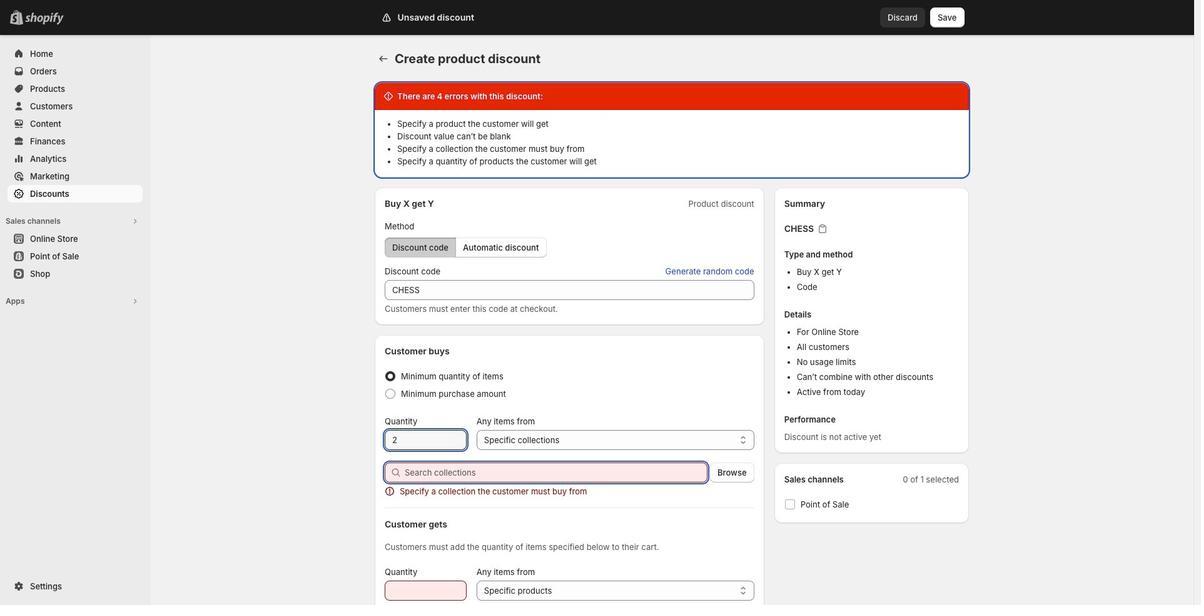 Task type: describe. For each thing, give the bounding box(es) containing it.
Search collections text field
[[405, 463, 708, 483]]

shopify image
[[25, 13, 64, 25]]



Task type: vqa. For each thing, say whether or not it's contained in the screenshot.
text field
yes



Task type: locate. For each thing, give the bounding box(es) containing it.
None text field
[[385, 581, 467, 601]]

None text field
[[385, 280, 755, 300], [385, 431, 467, 451], [385, 280, 755, 300], [385, 431, 467, 451]]



